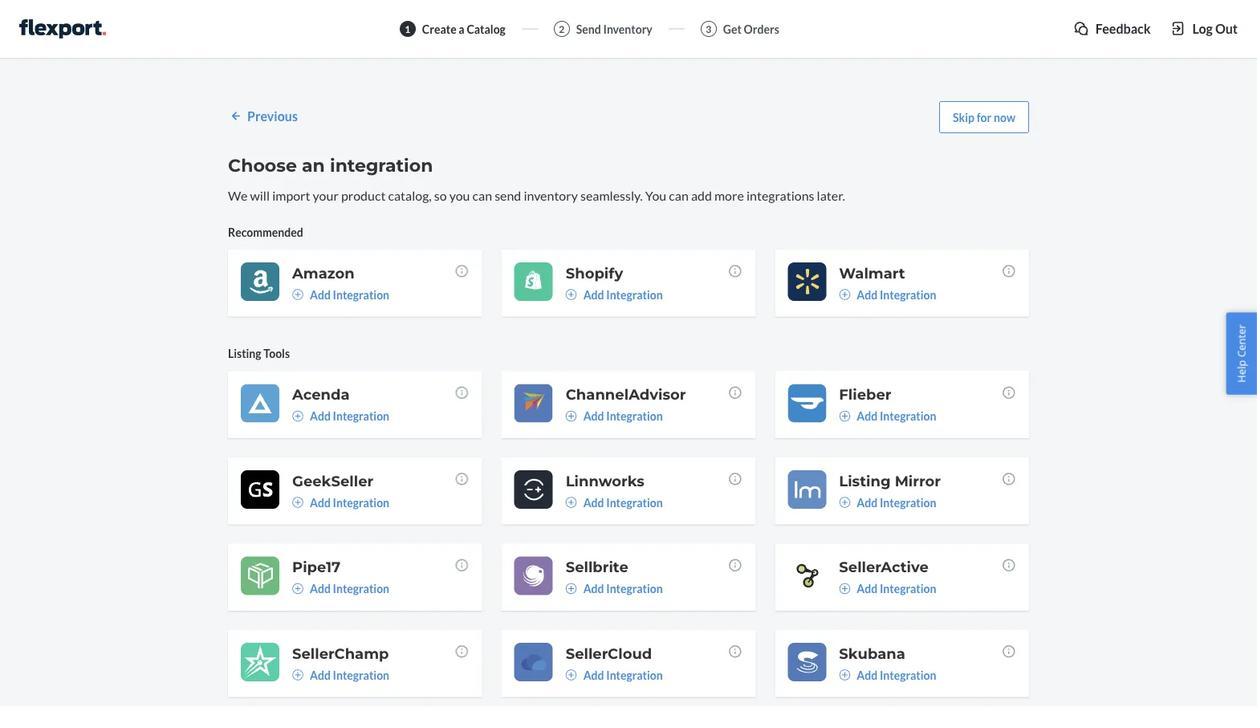Task type: locate. For each thing, give the bounding box(es) containing it.
send
[[495, 188, 522, 203]]

add integration down flieber
[[857, 410, 937, 423]]

add integration down linnworks
[[584, 496, 663, 510]]

add integration
[[310, 288, 390, 301], [584, 288, 663, 301], [857, 288, 937, 301], [310, 410, 390, 423], [584, 410, 663, 423], [857, 410, 937, 423], [310, 496, 390, 510], [584, 496, 663, 510], [857, 496, 937, 510], [310, 582, 390, 596], [584, 582, 663, 596], [857, 582, 937, 596], [310, 669, 390, 682], [584, 669, 663, 682], [857, 669, 937, 682]]

add integration link for linnworks
[[566, 495, 663, 511]]

add integration down acenda
[[310, 410, 390, 423]]

plus circle image for sellbrite
[[566, 583, 577, 595]]

add down the selleractive
[[857, 582, 878, 596]]

plus circle image for amazon
[[292, 289, 304, 300]]

out
[[1216, 20, 1239, 36]]

plus circle image for shopify
[[566, 289, 577, 300]]

plus circle image down listing mirror
[[840, 497, 851, 508]]

plus circle image down walmart
[[840, 289, 851, 300]]

plus circle image down 'amazon'
[[292, 289, 304, 300]]

add integration down the selleractive
[[857, 582, 937, 596]]

integration for flieber
[[880, 410, 937, 423]]

add integration down walmart
[[857, 288, 937, 301]]

add integration down sellerchamp
[[310, 669, 390, 682]]

add down channeladvisor
[[584, 410, 604, 423]]

integration down walmart
[[880, 288, 937, 301]]

add for sellbrite
[[584, 582, 604, 596]]

add for walmart
[[857, 288, 878, 301]]

add integration link for skubana
[[840, 667, 937, 683]]

add integration down sellercloud
[[584, 669, 663, 682]]

log out button
[[1171, 19, 1239, 38]]

integration down linnworks
[[607, 496, 663, 510]]

add down sellercloud
[[584, 669, 604, 682]]

add integration for geekseller
[[310, 496, 390, 510]]

add integration link down sellercloud
[[566, 667, 663, 683]]

skubana
[[840, 645, 906, 663]]

add for linnworks
[[584, 496, 604, 510]]

help center
[[1235, 325, 1249, 383]]

plus circle image down shopify
[[566, 289, 577, 300]]

add down acenda
[[310, 410, 331, 423]]

plus circle image down skubana
[[840, 670, 851, 681]]

integration down mirror
[[880, 496, 937, 510]]

add down listing mirror
[[857, 496, 878, 510]]

integration for linnworks
[[607, 496, 663, 510]]

send
[[577, 22, 601, 36]]

add for selleractive
[[857, 582, 878, 596]]

integration for listing mirror
[[880, 496, 937, 510]]

add down geekseller
[[310, 496, 331, 510]]

add down walmart
[[857, 288, 878, 301]]

2
[[559, 23, 565, 34]]

0 vertical spatial listing
[[228, 347, 261, 361]]

channeladvisor
[[566, 386, 686, 403]]

add integration for amazon
[[310, 288, 390, 301]]

3
[[706, 23, 712, 34]]

help center button
[[1227, 313, 1258, 395]]

add integration link down 'amazon'
[[292, 287, 390, 303]]

create a catalog
[[422, 22, 506, 36]]

feedback
[[1096, 20, 1151, 36]]

add integration link for acenda
[[292, 408, 390, 424]]

add integration for skubana
[[857, 669, 937, 682]]

plus circle image down the selleractive
[[840, 583, 851, 595]]

tools
[[264, 347, 290, 361]]

create
[[422, 22, 457, 36]]

add integration link down channeladvisor
[[566, 408, 663, 424]]

geekseller
[[292, 472, 374, 490]]

add integration down geekseller
[[310, 496, 390, 510]]

add integration down sellbrite
[[584, 582, 663, 596]]

integration down shopify
[[607, 288, 663, 301]]

add for listing mirror
[[857, 496, 878, 510]]

0 horizontal spatial listing
[[228, 347, 261, 361]]

add down sellbrite
[[584, 582, 604, 596]]

send inventory
[[577, 22, 653, 36]]

add down skubana
[[857, 669, 878, 682]]

catalog,
[[388, 188, 432, 203]]

add integration link
[[292, 287, 390, 303], [566, 287, 663, 303], [840, 287, 937, 303], [292, 408, 390, 424], [566, 408, 663, 424], [840, 408, 937, 424], [292, 495, 390, 511], [566, 495, 663, 511], [840, 495, 937, 511], [292, 581, 390, 597], [566, 581, 663, 597], [840, 581, 937, 597], [292, 667, 390, 683], [566, 667, 663, 683], [840, 667, 937, 683]]

integration for sellbrite
[[607, 582, 663, 596]]

later.
[[817, 188, 846, 203]]

plus circle image for walmart
[[840, 289, 851, 300]]

can
[[473, 188, 492, 203], [669, 188, 689, 203]]

add integration link for flieber
[[840, 408, 937, 424]]

plus circle image down sellbrite
[[566, 583, 577, 595]]

add for acenda
[[310, 410, 331, 423]]

integration down pipe17
[[333, 582, 390, 596]]

skip for now
[[953, 110, 1016, 124]]

plus circle image down linnworks
[[566, 497, 577, 508]]

add integration link down skubana
[[840, 667, 937, 683]]

product
[[341, 188, 386, 203]]

add integration for shopify
[[584, 288, 663, 301]]

integration down sellercloud
[[607, 669, 663, 682]]

listing left mirror
[[840, 472, 891, 490]]

add integration down skubana
[[857, 669, 937, 682]]

add integration link down geekseller
[[292, 495, 390, 511]]

add down flieber
[[857, 410, 878, 423]]

plus circle image for pipe17
[[292, 583, 304, 595]]

0 horizontal spatial can
[[473, 188, 492, 203]]

add integration link down pipe17
[[292, 581, 390, 597]]

add integration down pipe17
[[310, 582, 390, 596]]

integration for amazon
[[333, 288, 390, 301]]

add integration link for walmart
[[840, 287, 937, 303]]

integration
[[333, 288, 390, 301], [607, 288, 663, 301], [880, 288, 937, 301], [333, 410, 390, 423], [607, 410, 663, 423], [880, 410, 937, 423], [333, 496, 390, 510], [607, 496, 663, 510], [880, 496, 937, 510], [333, 582, 390, 596], [607, 582, 663, 596], [880, 582, 937, 596], [333, 669, 390, 682], [607, 669, 663, 682], [880, 669, 937, 682]]

add integration for linnworks
[[584, 496, 663, 510]]

integration down flieber
[[880, 410, 937, 423]]

now
[[994, 110, 1016, 124]]

add integration down shopify
[[584, 288, 663, 301]]

1 vertical spatial listing
[[840, 472, 891, 490]]

plus circle image for flieber
[[840, 411, 851, 422]]

integration down the selleractive
[[880, 582, 937, 596]]

shopify
[[566, 264, 623, 282]]

recommended
[[228, 225, 303, 239]]

add integration link down sellerchamp
[[292, 667, 390, 683]]

add for flieber
[[857, 410, 878, 423]]

add integration link down sellbrite
[[566, 581, 663, 597]]

get
[[724, 22, 742, 36]]

plus circle image
[[840, 289, 851, 300], [292, 411, 304, 422], [566, 411, 577, 422], [840, 411, 851, 422], [292, 583, 304, 595], [840, 670, 851, 681]]

add integration link down the selleractive
[[840, 581, 937, 597]]

add for amazon
[[310, 288, 331, 301]]

add integration for flieber
[[857, 410, 937, 423]]

plus circle image
[[292, 289, 304, 300], [566, 289, 577, 300], [292, 497, 304, 508], [566, 497, 577, 508], [840, 497, 851, 508], [566, 583, 577, 595], [840, 583, 851, 595], [292, 670, 304, 681], [566, 670, 577, 681]]

add integration link down linnworks
[[566, 495, 663, 511]]

flexport logo image
[[19, 19, 106, 39]]

integration down 'amazon'
[[333, 288, 390, 301]]

add integration link down listing mirror
[[840, 495, 937, 511]]

add integration link down acenda
[[292, 408, 390, 424]]

add integration for sellerchamp
[[310, 669, 390, 682]]

add integration link down flieber
[[840, 408, 937, 424]]

help
[[1235, 360, 1249, 383]]

integration down sellbrite
[[607, 582, 663, 596]]

plus circle image for linnworks
[[566, 497, 577, 508]]

integration down channeladvisor
[[607, 410, 663, 423]]

plus circle image for skubana
[[840, 670, 851, 681]]

plus circle image down flieber
[[840, 411, 851, 422]]

add down shopify
[[584, 288, 604, 301]]

add integration link down walmart
[[840, 287, 937, 303]]

plus circle image down sellercloud
[[566, 670, 577, 681]]

add integration for pipe17
[[310, 582, 390, 596]]

plus circle image for acenda
[[292, 411, 304, 422]]

add
[[310, 288, 331, 301], [584, 288, 604, 301], [857, 288, 878, 301], [310, 410, 331, 423], [584, 410, 604, 423], [857, 410, 878, 423], [310, 496, 331, 510], [584, 496, 604, 510], [857, 496, 878, 510], [310, 582, 331, 596], [584, 582, 604, 596], [857, 582, 878, 596], [310, 669, 331, 682], [584, 669, 604, 682], [857, 669, 878, 682]]

add down sellerchamp
[[310, 669, 331, 682]]

add for channeladvisor
[[584, 410, 604, 423]]

add down pipe17
[[310, 582, 331, 596]]

add down 'amazon'
[[310, 288, 331, 301]]

add for sellercloud
[[584, 669, 604, 682]]

plus circle image down geekseller
[[292, 497, 304, 508]]

we will import your product catalog, so you can send inventory seamlessly. you can add more integrations later.
[[228, 188, 846, 203]]

integration for pipe17
[[333, 582, 390, 596]]

add down linnworks
[[584, 496, 604, 510]]

flieber
[[840, 386, 892, 403]]

can right you
[[473, 188, 492, 203]]

add integration down listing mirror
[[857, 496, 937, 510]]

integration down acenda
[[333, 410, 390, 423]]

plus circle image down acenda
[[292, 411, 304, 422]]

pipe17
[[292, 559, 341, 576]]

orders
[[744, 22, 780, 36]]

integration for acenda
[[333, 410, 390, 423]]

add integration down 'amazon'
[[310, 288, 390, 301]]

integration down skubana
[[880, 669, 937, 682]]

listing for listing tools
[[228, 347, 261, 361]]

plus circle image down sellerchamp
[[292, 670, 304, 681]]

plus circle image down pipe17
[[292, 583, 304, 595]]

integration down geekseller
[[333, 496, 390, 510]]

integration down sellerchamp
[[333, 669, 390, 682]]

1 horizontal spatial listing
[[840, 472, 891, 490]]

plus circle image for channeladvisor
[[566, 411, 577, 422]]

1 horizontal spatial can
[[669, 188, 689, 203]]

add for pipe17
[[310, 582, 331, 596]]

listing left the tools at left
[[228, 347, 261, 361]]

amazon
[[292, 264, 355, 282]]

add integration down channeladvisor
[[584, 410, 663, 423]]

plus circle image down channeladvisor
[[566, 411, 577, 422]]

can left add at right top
[[669, 188, 689, 203]]

add integration link for geekseller
[[292, 495, 390, 511]]

add integration link down shopify
[[566, 287, 663, 303]]

add integration link for selleractive
[[840, 581, 937, 597]]

listing
[[228, 347, 261, 361], [840, 472, 891, 490]]



Task type: vqa. For each thing, say whether or not it's contained in the screenshot.
the 'Product' related to Product Detail
no



Task type: describe. For each thing, give the bounding box(es) containing it.
add integration link for amazon
[[292, 287, 390, 303]]

add integration for acenda
[[310, 410, 390, 423]]

import
[[272, 188, 310, 203]]

add integration for sellbrite
[[584, 582, 663, 596]]

you
[[645, 188, 667, 203]]

catalog
[[467, 22, 506, 36]]

previous
[[247, 108, 298, 124]]

for
[[977, 110, 992, 124]]

add integration for selleractive
[[857, 582, 937, 596]]

previous link
[[228, 107, 298, 125]]

so
[[434, 188, 447, 203]]

2 can from the left
[[669, 188, 689, 203]]

get orders
[[724, 22, 780, 36]]

we
[[228, 188, 248, 203]]

integration for selleractive
[[880, 582, 937, 596]]

center
[[1235, 325, 1249, 358]]

sellercloud
[[566, 645, 652, 663]]

add for sellerchamp
[[310, 669, 331, 682]]

integration
[[330, 155, 433, 176]]

add for shopify
[[584, 288, 604, 301]]

add integration link for pipe17
[[292, 581, 390, 597]]

1
[[405, 23, 411, 34]]

your
[[313, 188, 339, 203]]

inventory
[[604, 22, 653, 36]]

integration for geekseller
[[333, 496, 390, 510]]

add integration link for shopify
[[566, 287, 663, 303]]

add integration link for sellercloud
[[566, 667, 663, 683]]

add integration for listing mirror
[[857, 496, 937, 510]]

plus circle image for selleractive
[[840, 583, 851, 595]]

integration for sellercloud
[[607, 669, 663, 682]]

acenda
[[292, 386, 350, 403]]

add integration link for listing mirror
[[840, 495, 937, 511]]

integration for channeladvisor
[[607, 410, 663, 423]]

integration for sellerchamp
[[333, 669, 390, 682]]

listing for listing mirror
[[840, 472, 891, 490]]

selleractive
[[840, 559, 929, 576]]

mirror
[[895, 472, 941, 490]]

add for skubana
[[857, 669, 878, 682]]

add integration for walmart
[[857, 288, 937, 301]]

add integration for sellercloud
[[584, 669, 663, 682]]

will
[[250, 188, 270, 203]]

skip for now link
[[940, 101, 1030, 133]]

log out
[[1193, 20, 1239, 36]]

choose an integration
[[228, 155, 433, 176]]

add
[[691, 188, 712, 203]]

add integration link for sellbrite
[[566, 581, 663, 597]]

sellerchamp
[[292, 645, 389, 663]]

sellbrite
[[566, 559, 629, 576]]

plus circle image for sellercloud
[[566, 670, 577, 681]]

integrations
[[747, 188, 815, 203]]

integration for skubana
[[880, 669, 937, 682]]

feedback link
[[1074, 19, 1151, 38]]

listing mirror
[[840, 472, 941, 490]]

1 can from the left
[[473, 188, 492, 203]]

choose
[[228, 155, 297, 176]]

skip
[[953, 110, 975, 124]]

a
[[459, 22, 465, 36]]

skip for now button
[[940, 101, 1030, 133]]

plus circle image for sellerchamp
[[292, 670, 304, 681]]

plus circle image for listing mirror
[[840, 497, 851, 508]]

inventory
[[524, 188, 578, 203]]

integration for walmart
[[880, 288, 937, 301]]

plus circle image for geekseller
[[292, 497, 304, 508]]

add for geekseller
[[310, 496, 331, 510]]

add integration for channeladvisor
[[584, 410, 663, 423]]

log
[[1193, 20, 1213, 36]]

integration for shopify
[[607, 288, 663, 301]]

linnworks
[[566, 472, 645, 490]]

walmart
[[840, 264, 906, 282]]

add integration link for sellerchamp
[[292, 667, 390, 683]]

add integration link for channeladvisor
[[566, 408, 663, 424]]

you
[[450, 188, 470, 203]]

an
[[302, 155, 325, 176]]

more
[[715, 188, 744, 203]]

listing tools
[[228, 347, 290, 361]]

seamlessly.
[[581, 188, 643, 203]]



